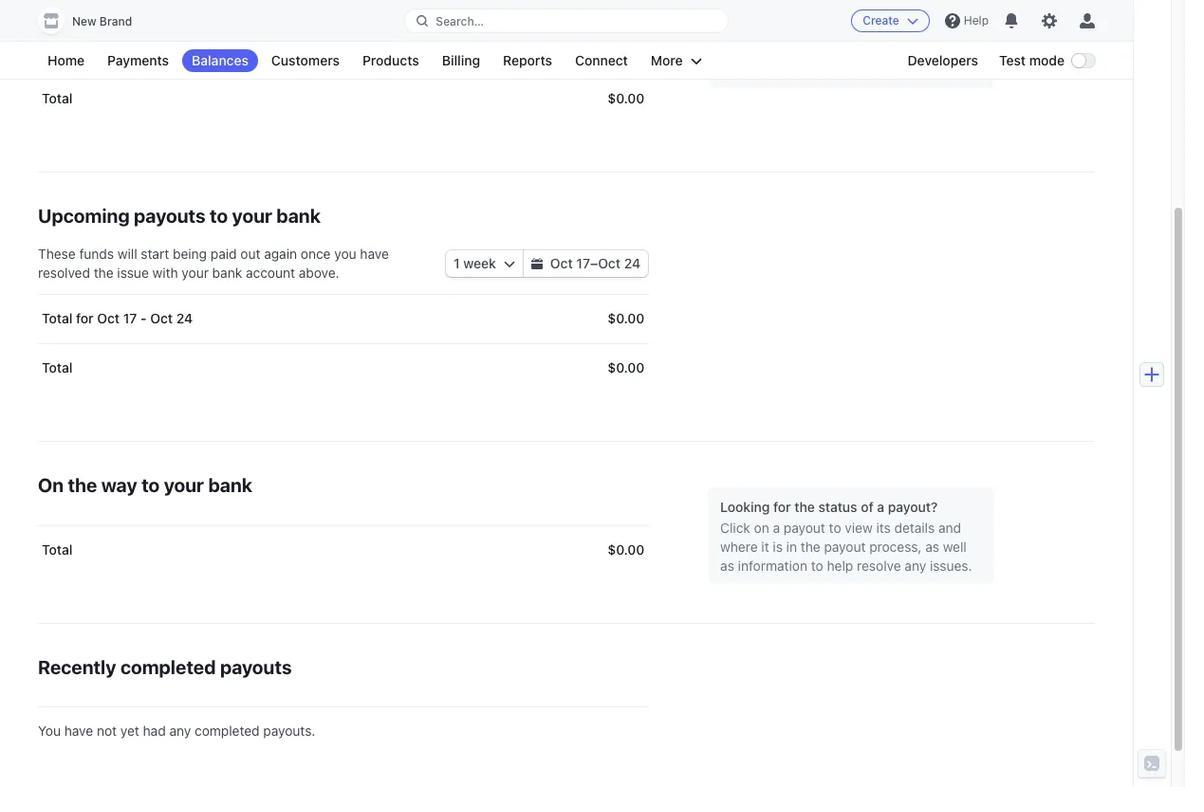 Task type: vqa. For each thing, say whether or not it's contained in the screenshot.
"ITEMS"
no



Task type: locate. For each thing, give the bounding box(es) containing it.
1 vertical spatial grid
[[38, 294, 648, 393]]

funds
[[42, 48, 79, 65]]

and up transaction
[[906, 25, 928, 41]]

0 vertical spatial account
[[194, 22, 243, 38]]

1 vertical spatial 24
[[176, 310, 193, 326]]

$0.00 for row containing on the way to your bank account
[[609, 22, 644, 38]]

on left the hold
[[83, 48, 98, 65]]

completed up "you have not yet had any completed payouts." on the bottom of page
[[120, 657, 216, 678]]

1 vertical spatial on
[[754, 520, 769, 536]]

17 left -
[[123, 310, 137, 326]]

upcoming
[[38, 205, 130, 227]]

3 total from the top
[[42, 360, 72, 376]]

17
[[576, 255, 590, 271], [123, 310, 137, 326]]

of
[[861, 499, 874, 515]]

the
[[63, 22, 83, 38], [94, 265, 114, 281], [68, 474, 97, 496], [794, 499, 815, 515], [801, 539, 820, 555]]

well
[[943, 539, 967, 555]]

is
[[773, 539, 783, 555]]

it
[[761, 539, 769, 555]]

account inside these funds will start being paid out again once you have resolved the issue with your bank account above.
[[246, 265, 295, 281]]

payout up the in
[[784, 520, 825, 536]]

Search… search field
[[405, 9, 727, 33]]

total
[[42, 90, 72, 106], [42, 310, 72, 326], [42, 360, 72, 376], [42, 542, 72, 558]]

connect link
[[566, 49, 638, 72]]

for inside looking for the status of a payout? click on a payout to view its details and where it is in the payout process, as well as information to help resolve any issues.
[[773, 499, 791, 515]]

0 vertical spatial on
[[42, 22, 59, 38]]

balance
[[720, 2, 770, 18]]

products
[[362, 52, 419, 68]]

a right 'of'
[[877, 499, 884, 515]]

a up is
[[773, 520, 780, 536]]

row
[[38, 9, 648, 47], [38, 40, 648, 74], [38, 74, 648, 123], [38, 294, 648, 343], [38, 343, 648, 393], [38, 526, 648, 575]]

payouts
[[134, 205, 206, 227], [220, 657, 292, 678]]

row containing funds on hold
[[38, 40, 648, 74]]

0 horizontal spatial for
[[76, 310, 94, 326]]

2 row from the top
[[38, 40, 648, 74]]

0 vertical spatial way
[[86, 22, 110, 38]]

again
[[264, 246, 297, 262]]

1 vertical spatial payout
[[824, 539, 866, 555]]

mode
[[1029, 52, 1065, 68]]

1 horizontal spatial have
[[360, 246, 389, 262]]

1
[[454, 255, 460, 271]]

out
[[240, 246, 260, 262]]

view
[[845, 520, 873, 536]]

new brand
[[72, 14, 132, 28]]

balance reconcile your stripe balance and download your categorized transaction history.
[[720, 2, 959, 79]]

and inside looking for the status of a payout? click on a payout to view its details and where it is in the payout process, as well as information to help resolve any issues.
[[938, 520, 961, 536]]

balances
[[192, 52, 249, 68]]

1 horizontal spatial any
[[905, 558, 926, 574]]

1 vertical spatial have
[[64, 723, 93, 739]]

create
[[863, 13, 899, 28]]

your inside these funds will start being paid out again once you have resolved the issue with your bank account above.
[[182, 265, 209, 281]]

0 horizontal spatial 24
[[176, 310, 193, 326]]

0 horizontal spatial payouts
[[134, 205, 206, 227]]

grid containing total for
[[38, 294, 648, 393]]

any
[[905, 558, 926, 574], [169, 723, 191, 739]]

had
[[143, 723, 166, 739]]

Search… text field
[[405, 9, 727, 33]]

completed
[[120, 657, 216, 678], [195, 723, 260, 739]]

3 row from the top
[[38, 74, 648, 123]]

for inside row
[[76, 310, 94, 326]]

row containing total for
[[38, 294, 648, 343]]

2 grid from the top
[[38, 294, 648, 393]]

have left not
[[64, 723, 93, 739]]

completed left payouts.
[[195, 723, 260, 739]]

0 vertical spatial any
[[905, 558, 926, 574]]

1 horizontal spatial and
[[938, 520, 961, 536]]

4 row from the top
[[38, 294, 648, 343]]

0 vertical spatial payout
[[784, 520, 825, 536]]

account
[[194, 22, 243, 38], [246, 265, 295, 281]]

$0.00
[[609, 22, 644, 38], [609, 48, 644, 65], [608, 90, 644, 106], [608, 310, 644, 326], [608, 360, 644, 376], [608, 542, 644, 558]]

1 vertical spatial way
[[101, 474, 137, 496]]

information
[[738, 558, 808, 574]]

on inside row
[[83, 48, 98, 65]]

0 vertical spatial and
[[906, 25, 928, 41]]

1 horizontal spatial payouts
[[220, 657, 292, 678]]

test
[[999, 52, 1026, 68]]

1 horizontal spatial for
[[773, 499, 791, 515]]

status
[[818, 499, 857, 515]]

way for on the way to your bank account
[[86, 22, 110, 38]]

your
[[130, 22, 157, 38], [783, 25, 810, 41], [783, 44, 810, 60], [232, 205, 272, 227], [182, 265, 209, 281], [164, 474, 204, 496]]

where
[[720, 539, 758, 555]]

hold
[[102, 48, 128, 65]]

transaction
[[890, 44, 959, 60]]

on
[[83, 48, 98, 65], [754, 520, 769, 536]]

home
[[47, 52, 85, 68]]

payments link
[[98, 49, 178, 72]]

as down the where
[[720, 558, 734, 574]]

you
[[38, 723, 61, 739]]

1 horizontal spatial account
[[246, 265, 295, 281]]

reconcile
[[720, 25, 780, 41]]

1 row from the top
[[38, 9, 648, 47]]

payout up help
[[824, 539, 866, 555]]

1 total from the top
[[42, 90, 72, 106]]

and up well
[[938, 520, 961, 536]]

any down process,
[[905, 558, 926, 574]]

have
[[360, 246, 389, 262], [64, 723, 93, 739]]

account down again
[[246, 265, 295, 281]]

payouts up start
[[134, 205, 206, 227]]

1 week
[[454, 255, 496, 271]]

0 horizontal spatial and
[[906, 25, 928, 41]]

for for oct
[[76, 310, 94, 326]]

row containing on the way to your bank account
[[38, 9, 648, 47]]

1 vertical spatial and
[[938, 520, 961, 536]]

payout
[[784, 520, 825, 536], [824, 539, 866, 555]]

any right "had"
[[169, 723, 191, 739]]

for down resolved
[[76, 310, 94, 326]]

1 horizontal spatial on
[[754, 520, 769, 536]]

0 horizontal spatial any
[[169, 723, 191, 739]]

on inside row
[[42, 22, 59, 38]]

24 right -
[[176, 310, 193, 326]]

billing link
[[432, 49, 490, 72]]

as left well
[[925, 539, 939, 555]]

0 horizontal spatial a
[[773, 520, 780, 536]]

payouts up payouts.
[[220, 657, 292, 678]]

on inside looking for the status of a payout? click on a payout to view its details and where it is in the payout process, as well as information to help resolve any issues.
[[754, 520, 769, 536]]

0 vertical spatial have
[[360, 246, 389, 262]]

these
[[38, 246, 76, 262]]

above.
[[299, 265, 339, 281]]

0 vertical spatial 17
[[576, 255, 590, 271]]

once
[[301, 246, 331, 262]]

way
[[86, 22, 110, 38], [101, 474, 137, 496]]

any inside looking for the status of a payout? click on a payout to view its details and where it is in the payout process, as well as information to help resolve any issues.
[[905, 558, 926, 574]]

1 horizontal spatial a
[[877, 499, 884, 515]]

on the way to your bank account
[[42, 22, 243, 38]]

$0.00 for row containing total for
[[608, 310, 644, 326]]

0 vertical spatial on
[[83, 48, 98, 65]]

24 right –
[[624, 255, 641, 271]]

yet
[[120, 723, 139, 739]]

account up the balances
[[194, 22, 243, 38]]

0 vertical spatial a
[[877, 499, 884, 515]]

will
[[117, 246, 137, 262]]

17 right svg icon
[[576, 255, 590, 271]]

0 horizontal spatial on
[[83, 48, 98, 65]]

funds
[[79, 246, 114, 262]]

total for fifth row
[[42, 360, 72, 376]]

not
[[97, 723, 117, 739]]

1 vertical spatial on
[[38, 474, 64, 496]]

1 grid from the top
[[38, 9, 648, 123]]

as
[[925, 539, 939, 555], [720, 558, 734, 574]]

start
[[141, 246, 169, 262]]

for right the looking
[[773, 499, 791, 515]]

have right the you
[[360, 246, 389, 262]]

0 horizontal spatial as
[[720, 558, 734, 574]]

1 vertical spatial for
[[773, 499, 791, 515]]

1 vertical spatial account
[[246, 265, 295, 281]]

on for on the way to your bank
[[38, 474, 64, 496]]

click
[[720, 520, 750, 536]]

total for oct 17 - oct 24
[[42, 310, 193, 326]]

and
[[906, 25, 928, 41], [938, 520, 961, 536]]

0 vertical spatial payouts
[[134, 205, 206, 227]]

bank inside these funds will start being paid out again once you have resolved the issue with your bank account above.
[[212, 265, 242, 281]]

grid
[[38, 9, 648, 123], [38, 294, 648, 393]]

customers link
[[262, 49, 349, 72]]

on
[[42, 22, 59, 38], [38, 474, 64, 496]]

resolve
[[857, 558, 901, 574]]

24
[[624, 255, 641, 271], [176, 310, 193, 326]]

0 vertical spatial for
[[76, 310, 94, 326]]

1 vertical spatial 17
[[123, 310, 137, 326]]

total for 1st row from the bottom of the page
[[42, 542, 72, 558]]

week
[[463, 255, 496, 271]]

0 vertical spatial grid
[[38, 9, 648, 123]]

0 vertical spatial 24
[[624, 255, 641, 271]]

0 vertical spatial as
[[925, 539, 939, 555]]

oct
[[550, 255, 573, 271], [598, 255, 621, 271], [97, 310, 120, 326], [150, 310, 173, 326]]

grid containing on the way to your bank account
[[38, 9, 648, 123]]

0 horizontal spatial have
[[64, 723, 93, 739]]

total for 4th row from the bottom of the page
[[42, 90, 72, 106]]

4 total from the top
[[42, 542, 72, 558]]

1 horizontal spatial 24
[[624, 255, 641, 271]]

on up the it
[[754, 520, 769, 536]]

on the way to your bank
[[38, 474, 252, 496]]

a
[[877, 499, 884, 515], [773, 520, 780, 536]]



Task type: describe. For each thing, give the bounding box(es) containing it.
help
[[827, 558, 853, 574]]

more button
[[641, 49, 711, 72]]

bank inside row
[[161, 22, 190, 38]]

balances link
[[182, 49, 258, 72]]

balance link
[[720, 1, 982, 20]]

2 total from the top
[[42, 310, 72, 326]]

upcoming payouts to your bank
[[38, 205, 321, 227]]

reports link
[[493, 49, 562, 72]]

issues.
[[930, 558, 972, 574]]

on for on the way to your bank account
[[42, 22, 59, 38]]

search…
[[436, 14, 484, 28]]

issue
[[117, 265, 149, 281]]

recently completed payouts
[[38, 657, 292, 678]]

for for the
[[773, 499, 791, 515]]

to inside row
[[114, 22, 126, 38]]

test mode
[[999, 52, 1065, 68]]

connect
[[575, 52, 628, 68]]

help
[[964, 13, 989, 28]]

oct 17 – oct 24
[[550, 255, 641, 271]]

svg image
[[504, 258, 515, 270]]

–
[[590, 255, 598, 271]]

1 horizontal spatial as
[[925, 539, 939, 555]]

payouts.
[[263, 723, 315, 739]]

details
[[894, 520, 935, 536]]

1 vertical spatial completed
[[195, 723, 260, 739]]

balance
[[854, 25, 902, 41]]

1 vertical spatial any
[[169, 723, 191, 739]]

these funds will start being paid out again once you have resolved the issue with your bank account above.
[[38, 246, 389, 281]]

resolved
[[38, 265, 90, 281]]

stripe
[[814, 25, 851, 41]]

customers
[[271, 52, 340, 68]]

5 row from the top
[[38, 343, 648, 393]]

1 week button
[[446, 251, 523, 277]]

in
[[786, 539, 797, 555]]

brand
[[99, 14, 132, 28]]

looking for the status of a payout? click on a payout to view its details and where it is in the payout process, as well as information to help resolve any issues.
[[720, 499, 972, 574]]

download
[[720, 44, 780, 60]]

billing
[[442, 52, 480, 68]]

6 row from the top
[[38, 526, 648, 575]]

funds on hold
[[42, 48, 128, 65]]

home link
[[38, 49, 94, 72]]

create button
[[851, 9, 930, 32]]

payout?
[[888, 499, 938, 515]]

$0.00 for 1st row from the bottom of the page
[[608, 542, 644, 558]]

with
[[152, 265, 178, 281]]

0 horizontal spatial 17
[[123, 310, 137, 326]]

history.
[[720, 63, 765, 79]]

$0.00 for fifth row
[[608, 360, 644, 376]]

you
[[334, 246, 356, 262]]

being
[[173, 246, 207, 262]]

process,
[[869, 539, 922, 555]]

its
[[876, 520, 891, 536]]

reports
[[503, 52, 552, 68]]

1 vertical spatial as
[[720, 558, 734, 574]]

developers
[[908, 52, 978, 68]]

looking
[[720, 499, 770, 515]]

$0.00 for 4th row from the bottom of the page
[[608, 90, 644, 106]]

more
[[651, 52, 683, 68]]

paid
[[211, 246, 237, 262]]

1 horizontal spatial 17
[[576, 255, 590, 271]]

your inside row
[[130, 22, 157, 38]]

new brand button
[[38, 8, 151, 34]]

you have not yet had any completed payouts.
[[38, 723, 315, 739]]

0 horizontal spatial account
[[194, 22, 243, 38]]

recently
[[38, 657, 116, 678]]

1 vertical spatial a
[[773, 520, 780, 536]]

the inside these funds will start being paid out again once you have resolved the issue with your bank account above.
[[94, 265, 114, 281]]

way for on the way to your bank
[[101, 474, 137, 496]]

and inside balance reconcile your stripe balance and download your categorized transaction history.
[[906, 25, 928, 41]]

payments
[[107, 52, 169, 68]]

help button
[[937, 6, 996, 36]]

categorized
[[814, 44, 886, 60]]

$0.00 for row containing funds on hold
[[609, 48, 644, 65]]

24 inside row
[[176, 310, 193, 326]]

-
[[140, 310, 147, 326]]

svg image
[[531, 258, 543, 270]]

developers link
[[898, 49, 988, 72]]

products link
[[353, 49, 429, 72]]

new
[[72, 14, 96, 28]]

1 vertical spatial payouts
[[220, 657, 292, 678]]

have inside these funds will start being paid out again once you have resolved the issue with your bank account above.
[[360, 246, 389, 262]]

0 vertical spatial completed
[[120, 657, 216, 678]]



